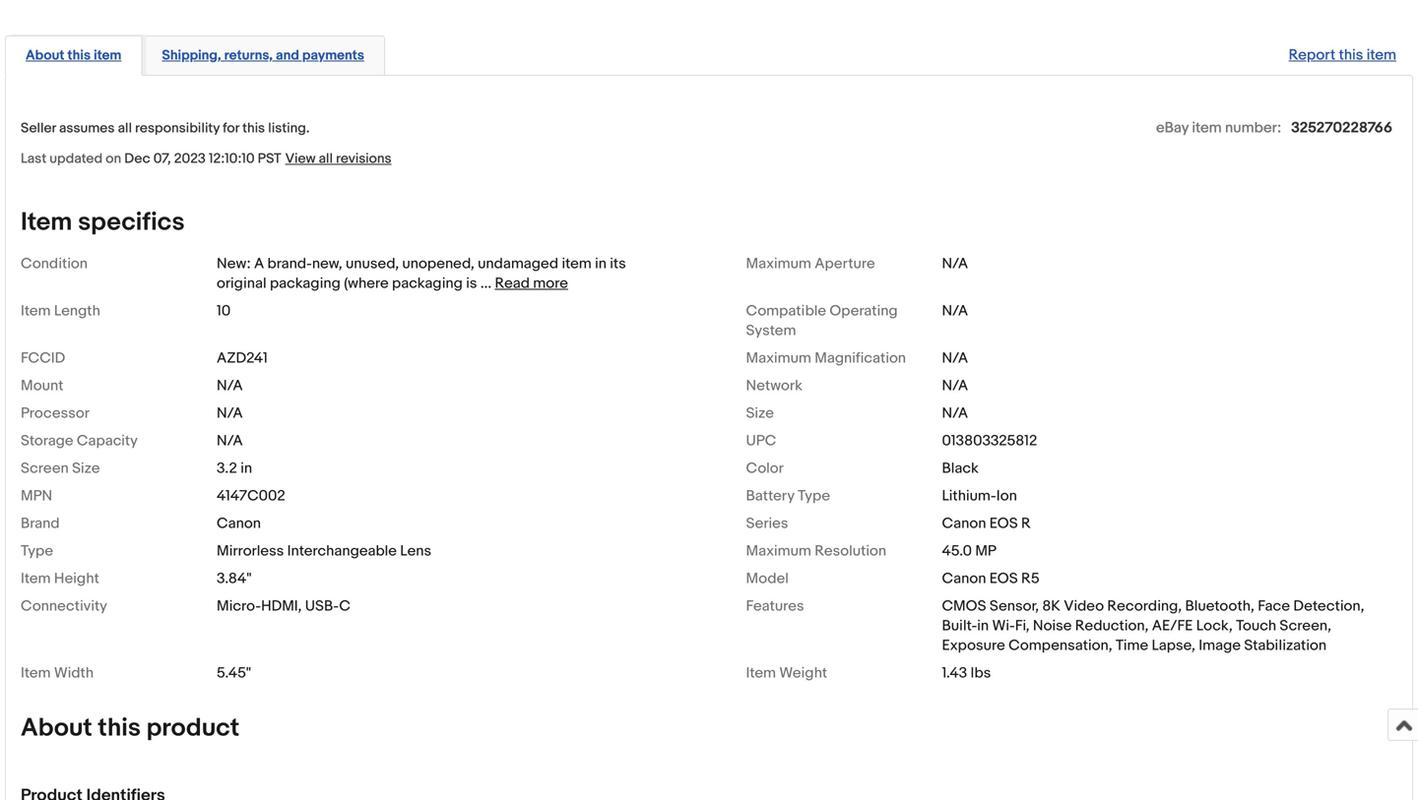 Task type: vqa. For each thing, say whether or not it's contained in the screenshot.


Task type: locate. For each thing, give the bounding box(es) containing it.
in right 3.2
[[241, 460, 252, 477]]

0 vertical spatial maximum
[[746, 255, 811, 273]]

all right view
[[319, 150, 333, 167]]

for
[[223, 120, 239, 137]]

network
[[746, 377, 803, 395]]

n/a for maximum aperture
[[942, 255, 968, 273]]

item
[[21, 207, 72, 238], [21, 302, 51, 320], [21, 570, 51, 588], [21, 665, 51, 682], [746, 665, 776, 682]]

type down brand
[[21, 542, 53, 560]]

1 maximum from the top
[[746, 255, 811, 273]]

dec
[[124, 150, 150, 167]]

n/a for processor
[[217, 405, 243, 422]]

capacity
[[77, 432, 138, 450]]

last
[[21, 150, 46, 167]]

maximum for maximum aperture
[[746, 255, 811, 273]]

compatible
[[746, 302, 826, 320]]

type
[[798, 487, 830, 505], [21, 542, 53, 560]]

item for item width
[[21, 665, 51, 682]]

lithium-ion
[[942, 487, 1017, 505]]

pst
[[258, 150, 281, 167]]

about down item width
[[21, 713, 92, 744]]

maximum for maximum magnification
[[746, 349, 811, 367]]

1 vertical spatial all
[[319, 150, 333, 167]]

size up the upc
[[746, 405, 774, 422]]

battery
[[746, 487, 794, 505]]

returns,
[[224, 47, 273, 64]]

last updated on dec 07, 2023 12:10:10 pst view all revisions
[[21, 150, 392, 167]]

item left weight
[[746, 665, 776, 682]]

storage
[[21, 432, 73, 450]]

eos for r5
[[989, 570, 1018, 588]]

revisions
[[336, 150, 392, 167]]

item left length
[[21, 302, 51, 320]]

all up the on
[[118, 120, 132, 137]]

mpn
[[21, 487, 52, 505]]

lens
[[400, 542, 431, 560]]

packaging
[[270, 275, 341, 292], [392, 275, 463, 292]]

n/a for storage capacity
[[217, 432, 243, 450]]

item up connectivity
[[21, 570, 51, 588]]

read
[[495, 275, 530, 292]]

in left its
[[595, 255, 607, 273]]

0 vertical spatial about
[[26, 47, 64, 64]]

maximum up network
[[746, 349, 811, 367]]

type right battery
[[798, 487, 830, 505]]

ion
[[996, 487, 1017, 505]]

magnification
[[815, 349, 906, 367]]

a
[[254, 255, 264, 273]]

013803325812
[[942, 432, 1037, 450]]

item up assumes
[[94, 47, 121, 64]]

1 horizontal spatial all
[[319, 150, 333, 167]]

5.45"
[[217, 665, 251, 682]]

lock,
[[1196, 617, 1233, 635]]

0 vertical spatial eos
[[989, 515, 1018, 533]]

view all revisions link
[[281, 149, 392, 167]]

about for about this item
[[26, 47, 64, 64]]

eos for r
[[989, 515, 1018, 533]]

1 eos from the top
[[989, 515, 1018, 533]]

seller
[[21, 120, 56, 137]]

1.43
[[942, 665, 967, 682]]

canon for canon eos r
[[942, 515, 986, 533]]

maximum up compatible
[[746, 255, 811, 273]]

this right report
[[1339, 46, 1363, 64]]

0 horizontal spatial all
[[118, 120, 132, 137]]

in
[[595, 255, 607, 273], [241, 460, 252, 477], [977, 617, 989, 635]]

tab list
[[5, 31, 1413, 76]]

2 eos from the top
[[989, 570, 1018, 588]]

item for item specifics
[[21, 207, 72, 238]]

canon down lithium- at the right bottom of page
[[942, 515, 986, 533]]

0 horizontal spatial size
[[72, 460, 100, 477]]

this for report this item
[[1339, 46, 1363, 64]]

video
[[1064, 598, 1104, 615]]

item
[[1367, 46, 1396, 64], [94, 47, 121, 64], [1192, 119, 1222, 137], [562, 255, 592, 273]]

this inside button
[[67, 47, 91, 64]]

item up more
[[562, 255, 592, 273]]

in left wi-
[[977, 617, 989, 635]]

operating
[[830, 302, 898, 320]]

0 vertical spatial in
[[595, 255, 607, 273]]

size down storage capacity
[[72, 460, 100, 477]]

read more
[[495, 275, 568, 292]]

this
[[1339, 46, 1363, 64], [67, 47, 91, 64], [242, 120, 265, 137], [98, 713, 141, 744]]

1 horizontal spatial type
[[798, 487, 830, 505]]

n/a for size
[[942, 405, 968, 422]]

assumes
[[59, 120, 115, 137]]

0 vertical spatial type
[[798, 487, 830, 505]]

0 vertical spatial size
[[746, 405, 774, 422]]

2 vertical spatial in
[[977, 617, 989, 635]]

canon up mirrorless
[[217, 515, 261, 533]]

all
[[118, 120, 132, 137], [319, 150, 333, 167]]

item right ebay
[[1192, 119, 1222, 137]]

packaging down brand-
[[270, 275, 341, 292]]

maximum resolution
[[746, 542, 886, 560]]

lbs
[[971, 665, 991, 682]]

1 vertical spatial in
[[241, 460, 252, 477]]

0 horizontal spatial packaging
[[270, 275, 341, 292]]

compatible operating system
[[746, 302, 898, 340]]

item inside new: a brand-new, unused, unopened, undamaged item in its original packaging (where packaging is ...
[[562, 255, 592, 273]]

lithium-
[[942, 487, 996, 505]]

canon up the cmos
[[942, 570, 986, 588]]

width
[[54, 665, 94, 682]]

item left width
[[21, 665, 51, 682]]

lapse,
[[1152, 637, 1195, 655]]

(where
[[344, 275, 389, 292]]

eos left r5
[[989, 570, 1018, 588]]

report this item link
[[1279, 36, 1406, 74]]

...
[[480, 275, 491, 292]]

product
[[146, 713, 239, 744]]

0 vertical spatial all
[[118, 120, 132, 137]]

eos left the r
[[989, 515, 1018, 533]]

1 vertical spatial maximum
[[746, 349, 811, 367]]

packaging down unopened,
[[392, 275, 463, 292]]

3 maximum from the top
[[746, 542, 811, 560]]

touch
[[1236, 617, 1276, 635]]

2 vertical spatial maximum
[[746, 542, 811, 560]]

unused,
[[346, 255, 399, 273]]

45.0
[[942, 542, 972, 560]]

about up seller
[[26, 47, 64, 64]]

item for item length
[[21, 302, 51, 320]]

new,
[[312, 255, 342, 273]]

this left "product"
[[98, 713, 141, 744]]

item inside button
[[94, 47, 121, 64]]

fccid
[[21, 349, 65, 367]]

hdmi,
[[261, 598, 302, 615]]

2 maximum from the top
[[746, 349, 811, 367]]

1 horizontal spatial packaging
[[392, 275, 463, 292]]

screen size
[[21, 460, 100, 477]]

45.0 mp
[[942, 542, 996, 560]]

this up assumes
[[67, 47, 91, 64]]

item right report
[[1367, 46, 1396, 64]]

10
[[217, 302, 231, 320]]

item weight
[[746, 665, 827, 682]]

seller assumes all responsibility for this listing.
[[21, 120, 310, 137]]

canon for canon eos r5
[[942, 570, 986, 588]]

item specifics
[[21, 207, 185, 238]]

about inside button
[[26, 47, 64, 64]]

1 horizontal spatial in
[[595, 255, 607, 273]]

1 vertical spatial eos
[[989, 570, 1018, 588]]

1 vertical spatial about
[[21, 713, 92, 744]]

1 vertical spatial type
[[21, 542, 53, 560]]

maximum up model
[[746, 542, 811, 560]]

stabilization
[[1244, 637, 1327, 655]]

0 horizontal spatial in
[[241, 460, 252, 477]]

tab list containing about this item
[[5, 31, 1413, 76]]

new:
[[217, 255, 251, 273]]

2 horizontal spatial in
[[977, 617, 989, 635]]

responsibility
[[135, 120, 220, 137]]

bluetooth,
[[1185, 598, 1254, 615]]

item width
[[21, 665, 94, 682]]

on
[[106, 150, 121, 167]]

interchangeable
[[287, 542, 397, 560]]

item up condition
[[21, 207, 72, 238]]



Task type: describe. For each thing, give the bounding box(es) containing it.
item for item weight
[[746, 665, 776, 682]]

report this item
[[1289, 46, 1396, 64]]

shipping,
[[162, 47, 221, 64]]

mirrorless
[[217, 542, 284, 560]]

length
[[54, 302, 100, 320]]

canon for canon
[[217, 515, 261, 533]]

compensation,
[[1009, 637, 1112, 655]]

brand-
[[267, 255, 312, 273]]

view
[[285, 150, 316, 167]]

specifics
[[78, 207, 185, 238]]

n/a for mount
[[217, 377, 243, 395]]

usb-
[[305, 598, 339, 615]]

item height
[[21, 570, 99, 588]]

mirrorless interchangeable lens
[[217, 542, 431, 560]]

this right "for"
[[242, 120, 265, 137]]

in inside cmos sensor, 8k video recording, bluetooth, face detection, built-in wi-fi, noise reduction, ae/fe lock, touch screen, exposure compensation, time lapse, image stabilization
[[977, 617, 989, 635]]

ae/fe
[[1152, 617, 1193, 635]]

07,
[[153, 150, 171, 167]]

exposure
[[942, 637, 1005, 655]]

2 packaging from the left
[[392, 275, 463, 292]]

original
[[217, 275, 266, 292]]

item length
[[21, 302, 100, 320]]

canon eos r
[[942, 515, 1031, 533]]

sensor,
[[990, 598, 1039, 615]]

325270228766
[[1291, 119, 1392, 137]]

its
[[610, 255, 626, 273]]

canon eos r5
[[942, 570, 1040, 588]]

this for about this product
[[98, 713, 141, 744]]

maximum aperture
[[746, 255, 875, 273]]

mp
[[975, 542, 996, 560]]

image
[[1199, 637, 1241, 655]]

brand
[[21, 515, 60, 533]]

this for about this item
[[67, 47, 91, 64]]

report
[[1289, 46, 1336, 64]]

ebay
[[1156, 119, 1189, 137]]

n/a for compatible operating system
[[942, 302, 968, 320]]

is
[[466, 275, 477, 292]]

1 horizontal spatial size
[[746, 405, 774, 422]]

resolution
[[815, 542, 886, 560]]

n/a for network
[[942, 377, 968, 395]]

features
[[746, 598, 804, 615]]

3.2
[[217, 460, 237, 477]]

0 horizontal spatial type
[[21, 542, 53, 560]]

built-
[[942, 617, 977, 635]]

cmos
[[942, 598, 986, 615]]

color
[[746, 460, 784, 477]]

weight
[[779, 665, 827, 682]]

undamaged
[[478, 255, 558, 273]]

and
[[276, 47, 299, 64]]

4147c002
[[217, 487, 285, 505]]

processor
[[21, 405, 90, 422]]

c
[[339, 598, 350, 615]]

shipping, returns, and payments
[[162, 47, 364, 64]]

3.84"
[[217, 570, 252, 588]]

system
[[746, 322, 796, 340]]

8k
[[1042, 598, 1061, 615]]

in inside new: a brand-new, unused, unopened, undamaged item in its original packaging (where packaging is ...
[[595, 255, 607, 273]]

aperture
[[815, 255, 875, 273]]

number:
[[1225, 119, 1281, 137]]

12:10:10
[[209, 150, 255, 167]]

model
[[746, 570, 789, 588]]

r
[[1021, 515, 1031, 533]]

1 vertical spatial size
[[72, 460, 100, 477]]

unopened,
[[402, 255, 474, 273]]

maximum for maximum resolution
[[746, 542, 811, 560]]

shipping, returns, and payments button
[[162, 46, 364, 65]]

more
[[533, 275, 568, 292]]

cmos sensor, 8k video recording, bluetooth, face detection, built-in wi-fi, noise reduction, ae/fe lock, touch screen, exposure compensation, time lapse, image stabilization
[[942, 598, 1364, 655]]

micro-
[[217, 598, 261, 615]]

reduction,
[[1075, 617, 1149, 635]]

micro-hdmi, usb-c
[[217, 598, 350, 615]]

mount
[[21, 377, 63, 395]]

black
[[942, 460, 979, 477]]

battery type
[[746, 487, 830, 505]]

series
[[746, 515, 788, 533]]

2023
[[174, 150, 206, 167]]

screen
[[21, 460, 69, 477]]

1 packaging from the left
[[270, 275, 341, 292]]

payments
[[302, 47, 364, 64]]

connectivity
[[21, 598, 107, 615]]

updated
[[50, 150, 103, 167]]

about for about this product
[[21, 713, 92, 744]]

read more button
[[495, 275, 568, 292]]

n/a for maximum magnification
[[942, 349, 968, 367]]

item for item height
[[21, 570, 51, 588]]

condition
[[21, 255, 88, 273]]

face
[[1258, 598, 1290, 615]]

recording,
[[1107, 598, 1182, 615]]

1.43 lbs
[[942, 665, 991, 682]]

noise
[[1033, 617, 1072, 635]]

time
[[1116, 637, 1148, 655]]



